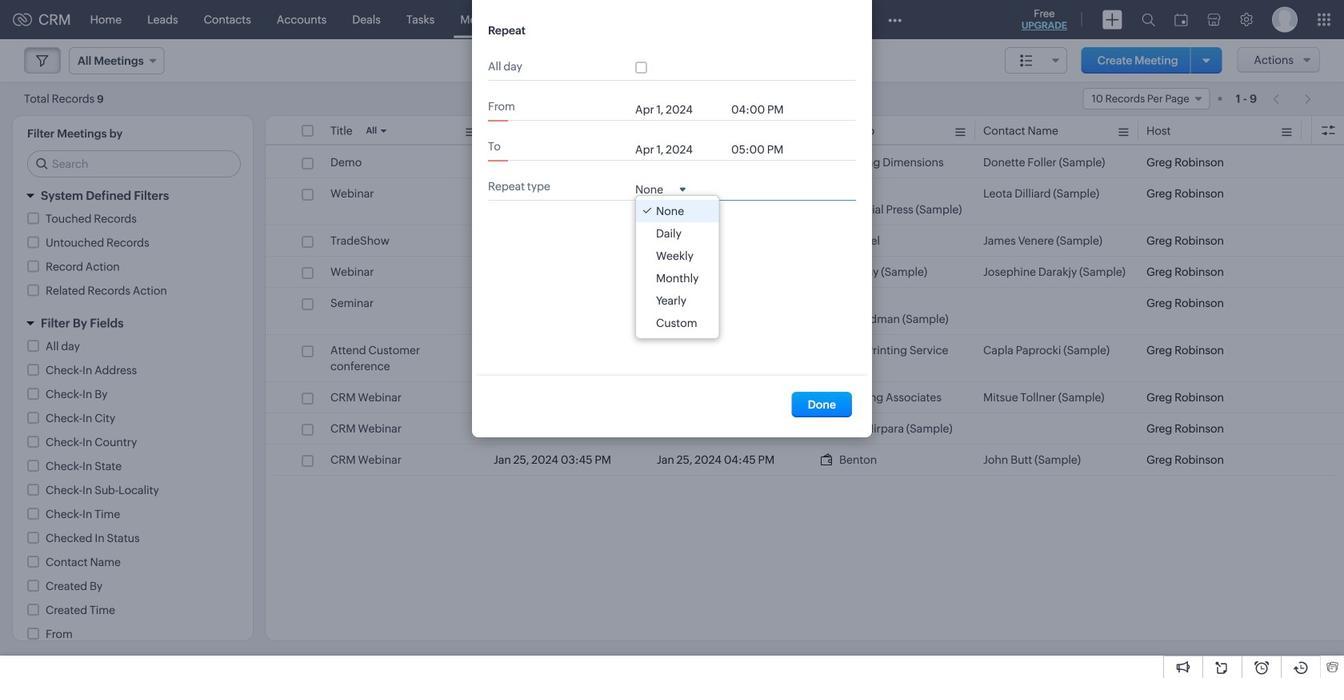 Task type: vqa. For each thing, say whether or not it's contained in the screenshot.
mmm d, yyyy text box at top
yes



Task type: locate. For each thing, give the bounding box(es) containing it.
navigation
[[1266, 87, 1321, 110]]

mmm d, yyyy text field
[[636, 143, 724, 156]]

None button
[[792, 392, 853, 418]]

None field
[[636, 182, 686, 196]]

profile element
[[1263, 0, 1308, 39]]

tree
[[636, 196, 719, 339]]

logo image
[[13, 13, 32, 26]]

Search text field
[[28, 151, 240, 177]]

row group
[[266, 147, 1345, 476]]



Task type: describe. For each thing, give the bounding box(es) containing it.
profile image
[[1273, 7, 1298, 32]]

mmm d, yyyy text field
[[636, 103, 724, 116]]

hh:mm a text field
[[732, 143, 796, 156]]

hh:mm a text field
[[732, 103, 796, 116]]



